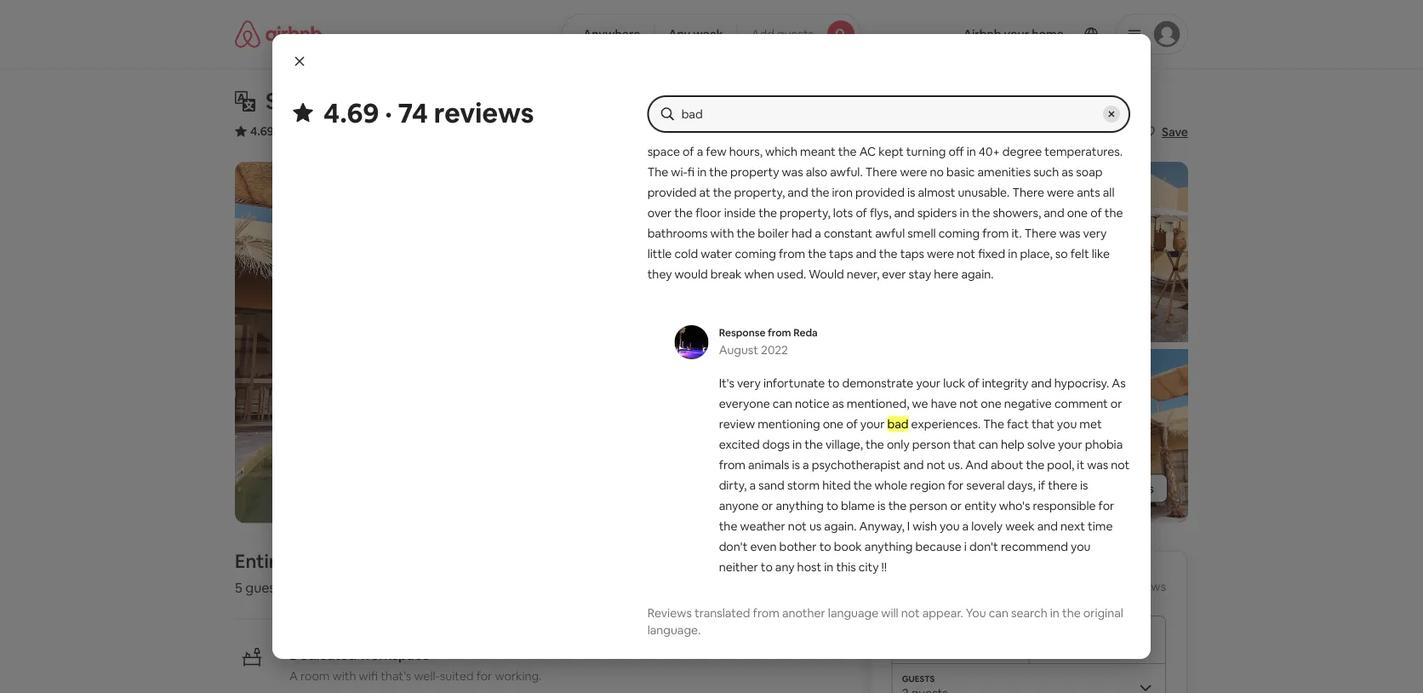Task type: vqa. For each thing, say whether or not it's contained in the screenshot.
'room'
yes



Task type: describe. For each thing, give the bounding box(es) containing it.
by reda
[[395, 549, 465, 573]]

marrakech, marrakech-safi, morocco button
[[359, 121, 563, 141]]

1 vertical spatial person
[[910, 498, 948, 513]]

to down hited
[[827, 498, 839, 513]]

met
[[1080, 416, 1102, 432]]

integrity
[[982, 375, 1029, 391]]

in inside the reviews translated from another language will not appear. you can search in the original language.
[[1050, 605, 1060, 621]]

0 horizontal spatial your
[[861, 416, 885, 432]]

the down solve
[[1026, 457, 1045, 473]]

not left us
[[788, 519, 807, 534]]

show all photos
[[1067, 481, 1154, 496]]

weather
[[740, 519, 786, 534]]

pool,
[[1047, 457, 1075, 473]]

host
[[797, 559, 822, 575]]

reviews
[[648, 605, 692, 621]]

not right was
[[1111, 457, 1130, 473]]

0 vertical spatial you
[[1057, 416, 1077, 432]]

1 horizontal spatial your
[[916, 375, 941, 391]]

neither
[[719, 559, 758, 575]]

· for 4.69 · 74 reviews
[[385, 95, 392, 130]]

anyway,
[[859, 519, 905, 534]]

morocco
[[514, 123, 563, 139]]

· for 4.69 ·
[[277, 123, 280, 139]]

responsible
[[1033, 498, 1096, 513]]

Search reviews, Press 'Enter' to search text field
[[682, 106, 1097, 123]]

4.69 ·
[[250, 123, 280, 139]]

week inside button
[[693, 26, 723, 42]]

the inside the reviews translated from another language will not appear. you can search in the original language.
[[1062, 605, 1081, 621]]

1 vertical spatial and
[[904, 457, 924, 473]]

share
[[1093, 124, 1125, 140]]

book
[[834, 539, 862, 554]]

show all photos button
[[1033, 474, 1168, 503]]

1 horizontal spatial or
[[951, 498, 962, 513]]

add
[[752, 26, 775, 42]]

it
[[1077, 457, 1085, 473]]

time
[[1088, 519, 1113, 534]]

!!
[[882, 559, 887, 575]]

infortunate
[[764, 375, 825, 391]]

wish
[[913, 519, 937, 534]]

city
[[859, 559, 879, 575]]

mentioned,
[[847, 396, 910, 411]]

reda image
[[675, 325, 709, 359]]

a
[[289, 668, 298, 683]]

negative
[[1004, 396, 1052, 411]]

share button
[[1066, 117, 1131, 146]]

stunning bali marrakech pool villa image 2 image
[[719, 162, 950, 342]]

again.
[[824, 519, 857, 534]]

the left village,
[[805, 437, 823, 452]]

storm
[[787, 478, 820, 493]]

entire villa hosted by reda 5 guests
[[235, 549, 465, 596]]

not inside the it's very infortunate to demonstrate your luck of integrity and hypocrisy. as everyone can notice as mentioned, we have not one negative comment or review mentioning one of your
[[960, 396, 978, 411]]

2 horizontal spatial a
[[963, 519, 969, 534]]

from inside experiences. the fact that you met excited dogs in the village, the only person that can help solve your phobia from animals is a psychotherapist and not us. and about the pool, it was not dirty, a sand storm hited the whole region for several days, if there is anyone or anything to blame is the person or entity who's responsible for the weather not us again. anyway, i wish you a lovely week and next time don't even bother to book anything because i don't recommend you neither to any host in this city !!
[[719, 457, 746, 473]]

there
[[1048, 478, 1078, 493]]

it's very infortunate to demonstrate your luck of integrity and hypocrisy. as everyone can notice as mentioned, we have not one negative comment or review mentioning one of your
[[719, 375, 1126, 432]]

stunning bali marrakech pool villa
[[266, 87, 613, 115]]

bali
[[363, 87, 400, 115]]

villa
[[570, 87, 613, 115]]

only
[[887, 437, 910, 452]]

was
[[1087, 457, 1109, 473]]

1 vertical spatial of
[[846, 416, 858, 432]]

you
[[966, 605, 986, 621]]

the down anyone
[[719, 519, 738, 534]]

any
[[775, 559, 795, 575]]

experiences.
[[911, 416, 981, 432]]

marrakech, marrakech-safi, morocco
[[359, 123, 563, 139]]

to inside the it's very infortunate to demonstrate your luck of integrity and hypocrisy. as everyone can notice as mentioned, we have not one negative comment or review mentioning one of your
[[828, 375, 840, 391]]

0 horizontal spatial one
[[823, 416, 844, 432]]

review
[[719, 416, 755, 432]]

as
[[832, 396, 844, 411]]

pool
[[520, 87, 565, 115]]

none search field containing anywhere
[[562, 14, 862, 54]]

any week
[[669, 26, 723, 42]]

marrakech,
[[359, 123, 421, 139]]

1 horizontal spatial for
[[948, 478, 964, 493]]

anywhere
[[583, 26, 640, 42]]

4.69 · 74 reviews dialog
[[272, 0, 1151, 659]]

language.
[[648, 622, 701, 638]]

1 horizontal spatial a
[[803, 457, 809, 473]]

even
[[751, 539, 777, 554]]

or inside the it's very infortunate to demonstrate your luck of integrity and hypocrisy. as everyone can notice as mentioned, we have not one negative comment or review mentioning one of your
[[1111, 396, 1122, 411]]

4.69 for 4.69 ·
[[250, 123, 274, 139]]

whole
[[875, 478, 908, 493]]

several
[[967, 478, 1005, 493]]

animals
[[748, 457, 790, 473]]

blame
[[841, 498, 875, 513]]

response from reda august 2022
[[719, 326, 818, 358]]

show
[[1067, 481, 1097, 496]]

for inside 'dedicated workspace a room with wifi that's well-suited for working.'
[[476, 668, 492, 683]]

2 don't from the left
[[970, 539, 999, 554]]

1 vertical spatial for
[[1099, 498, 1115, 513]]

guests inside entire villa hosted by reda 5 guests
[[245, 579, 287, 596]]

original
[[1084, 605, 1124, 621]]

region
[[910, 478, 945, 493]]

village,
[[826, 437, 863, 452]]

well-
[[414, 668, 440, 683]]

and
[[966, 457, 988, 473]]

villa
[[291, 549, 325, 573]]

dogs
[[763, 437, 790, 452]]

0 horizontal spatial a
[[750, 478, 756, 493]]

stunning
[[266, 87, 359, 115]]

we
[[912, 396, 929, 411]]

it's
[[719, 375, 735, 391]]

your inside experiences. the fact that you met excited dogs in the village, the only person that can help solve your phobia from animals is a psychotherapist and not us. and about the pool, it was not dirty, a sand storm hited the whole region for several days, if there is anyone or anything to blame is the person or entity who's responsible for the weather not us again. anyway, i wish you a lovely week and next time don't even bother to book anything because i don't recommend you neither to any host in this city !!
[[1058, 437, 1083, 452]]

bad
[[888, 416, 909, 432]]

reviews inside 4.69 · 74 reviews dialog
[[434, 95, 534, 130]]

dedicated
[[289, 646, 357, 664]]

anyone
[[719, 498, 759, 513]]

us
[[810, 519, 822, 534]]

august
[[719, 342, 759, 358]]

stunning bali marrakech pool villa image 3 image
[[719, 349, 950, 523]]

phobia
[[1085, 437, 1123, 452]]

as
[[1112, 375, 1126, 391]]



Task type: locate. For each thing, give the bounding box(es) containing it.
0 vertical spatial 74
[[398, 95, 428, 130]]

your down mentioned,
[[861, 416, 885, 432]]

room
[[301, 668, 330, 683]]

1 vertical spatial 74
[[1109, 578, 1122, 594]]

0 horizontal spatial for
[[476, 668, 492, 683]]

1 vertical spatial week
[[1006, 519, 1035, 534]]

fact
[[1007, 416, 1029, 432]]

reda
[[794, 326, 818, 339]]

your up pool,
[[1058, 437, 1083, 452]]

notice
[[795, 396, 830, 411]]

0 horizontal spatial or
[[762, 498, 773, 513]]

of up village,
[[846, 416, 858, 432]]

excited
[[719, 437, 760, 452]]

dedicated workspace a room with wifi that's well-suited for working.
[[289, 646, 542, 683]]

0 vertical spatial can
[[773, 396, 793, 411]]

0 vertical spatial for
[[948, 478, 964, 493]]

don't up neither
[[719, 539, 748, 554]]

not
[[960, 396, 978, 411], [927, 457, 946, 473], [1111, 457, 1130, 473], [788, 519, 807, 534], [901, 605, 920, 621]]

hited
[[823, 478, 851, 493]]

dirty,
[[719, 478, 747, 493]]

psychotherapist
[[812, 457, 901, 473]]

4.69 for 4.69 · 74 reviews
[[324, 95, 379, 130]]

experiences. the fact that you met excited dogs in the village, the only person that can help solve your phobia from animals is a psychotherapist and not us. and about the pool, it was not dirty, a sand storm hited the whole region for several days, if there is anyone or anything to blame is the person or entity who's responsible for the weather not us again. anyway, i wish you a lovely week and next time don't even bother to book anything because i don't recommend you neither to any host in this city !!
[[719, 416, 1130, 575]]

None search field
[[562, 14, 862, 54]]

0 horizontal spatial reviews
[[434, 95, 534, 130]]

that up solve
[[1032, 416, 1055, 432]]

0 horizontal spatial is
[[792, 457, 800, 473]]

save
[[1162, 124, 1189, 140]]

not inside the reviews translated from another language will not appear. you can search in the original language.
[[901, 605, 920, 621]]

1 horizontal spatial guests
[[777, 26, 814, 42]]

1 horizontal spatial reviews
[[1125, 578, 1166, 594]]

1 horizontal spatial 4.69
[[324, 95, 379, 130]]

0 vertical spatial and
[[1031, 375, 1052, 391]]

2 horizontal spatial is
[[1080, 478, 1089, 493]]

sand
[[759, 478, 785, 493]]

a up storm
[[803, 457, 809, 473]]

can
[[773, 396, 793, 411], [979, 437, 999, 452], [989, 605, 1009, 621]]

of
[[968, 375, 980, 391], [846, 416, 858, 432]]

is down it
[[1080, 478, 1089, 493]]

1 horizontal spatial 74
[[1109, 578, 1122, 594]]

days,
[[1008, 478, 1036, 493]]

· down stunning
[[277, 123, 280, 139]]

luck
[[943, 375, 966, 391]]

0 vertical spatial in
[[793, 437, 802, 452]]

in
[[793, 437, 802, 452], [824, 559, 834, 575], [1050, 605, 1060, 621]]

1 horizontal spatial in
[[824, 559, 834, 575]]

1 vertical spatial reviews
[[1125, 578, 1166, 594]]

1 vertical spatial guests
[[245, 579, 287, 596]]

anything up !!
[[865, 539, 913, 554]]

4.69 inside 4.69 · 74 reviews dialog
[[324, 95, 379, 130]]

for down "all"
[[1099, 498, 1115, 513]]

0 horizontal spatial anything
[[776, 498, 824, 513]]

0 vertical spatial of
[[968, 375, 980, 391]]

that up us.
[[953, 437, 976, 452]]

a up i on the right of page
[[963, 519, 969, 534]]

the down whole
[[889, 498, 907, 513]]

add guests button
[[737, 14, 862, 54]]

2 horizontal spatial or
[[1111, 396, 1122, 411]]

reda image
[[675, 325, 709, 359]]

of right the luck
[[968, 375, 980, 391]]

because
[[916, 539, 962, 554]]

0 vertical spatial a
[[803, 457, 809, 473]]

2 vertical spatial from
[[753, 605, 780, 621]]

workspace
[[360, 646, 430, 664]]

from up 2022 on the right of the page
[[768, 326, 791, 339]]

your
[[916, 375, 941, 391], [861, 416, 885, 432], [1058, 437, 1083, 452]]

you up because
[[940, 519, 960, 534]]

2 horizontal spatial for
[[1099, 498, 1115, 513]]

stunning bali marrakech pool villa image 1 image
[[235, 162, 712, 523]]

for right suited
[[476, 668, 492, 683]]

next
[[1061, 519, 1086, 534]]

guests down entire
[[245, 579, 287, 596]]

0 vertical spatial person
[[913, 437, 951, 452]]

1 horizontal spatial one
[[981, 396, 1002, 411]]

marrakech
[[404, 87, 515, 115]]

from left another
[[753, 605, 780, 621]]

reviews
[[434, 95, 534, 130], [1125, 578, 1166, 594]]

can inside the it's very infortunate to demonstrate your luck of integrity and hypocrisy. as everyone can notice as mentioned, we have not one negative comment or review mentioning one of your
[[773, 396, 793, 411]]

0 horizontal spatial 4.69
[[250, 123, 274, 139]]

one
[[981, 396, 1002, 411], [823, 416, 844, 432]]

for
[[948, 478, 964, 493], [1099, 498, 1115, 513], [476, 668, 492, 683]]

learn more about the host, reda. image
[[744, 550, 791, 598], [744, 550, 791, 598]]

1 horizontal spatial that
[[1032, 416, 1055, 432]]

person down experiences. at the bottom right of the page
[[913, 437, 951, 452]]

working.
[[495, 668, 542, 683]]

0 vertical spatial reviews
[[434, 95, 534, 130]]

and inside the it's very infortunate to demonstrate your luck of integrity and hypocrisy. as everyone can notice as mentioned, we have not one negative comment or review mentioning one of your
[[1031, 375, 1052, 391]]

1 vertical spatial can
[[979, 437, 999, 452]]

2 vertical spatial and
[[1038, 519, 1058, 534]]

can down the
[[979, 437, 999, 452]]

1 horizontal spatial don't
[[970, 539, 999, 554]]

1 horizontal spatial ·
[[385, 95, 392, 130]]

or down "sand"
[[762, 498, 773, 513]]

5
[[235, 579, 242, 596]]

is up anyway,
[[878, 498, 886, 513]]

from inside the reviews translated from another language will not appear. you can search in the original language.
[[753, 605, 780, 621]]

4.69
[[324, 95, 379, 130], [250, 123, 274, 139]]

1 vertical spatial in
[[824, 559, 834, 575]]

0 vertical spatial week
[[693, 26, 723, 42]]

0 horizontal spatial of
[[846, 416, 858, 432]]

1 vertical spatial a
[[750, 478, 756, 493]]

1 horizontal spatial of
[[968, 375, 980, 391]]

0 vertical spatial guests
[[777, 26, 814, 42]]

clear search image
[[1108, 110, 1116, 118]]

2 vertical spatial is
[[878, 498, 886, 513]]

your up we
[[916, 375, 941, 391]]

0 vertical spatial that
[[1032, 416, 1055, 432]]

demonstrate
[[842, 375, 914, 391]]

i
[[907, 519, 910, 534]]

week down who's
[[1006, 519, 1035, 534]]

0 horizontal spatial that
[[953, 437, 976, 452]]

· inside dialog
[[385, 95, 392, 130]]

0 vertical spatial one
[[981, 396, 1002, 411]]

stunning bali marrakech pool villa image 5 image
[[957, 349, 1189, 523]]

reviews translated from another language will not appear. you can search in the original language.
[[648, 605, 1124, 638]]

everyone
[[719, 396, 770, 411]]

0 horizontal spatial don't
[[719, 539, 748, 554]]

guests inside button
[[777, 26, 814, 42]]

1 vertical spatial that
[[953, 437, 976, 452]]

2 vertical spatial in
[[1050, 605, 1060, 621]]

lovely
[[972, 519, 1003, 534]]

anything down storm
[[776, 498, 824, 513]]

automatically translated title: stunning bali marrakech pool villa image
[[235, 91, 255, 112]]

have
[[931, 396, 957, 411]]

0 vertical spatial from
[[768, 326, 791, 339]]

another
[[782, 605, 826, 621]]

1 vertical spatial your
[[861, 416, 885, 432]]

in right dogs
[[793, 437, 802, 452]]

can inside the reviews translated from another language will not appear. you can search in the original language.
[[989, 605, 1009, 621]]

1 horizontal spatial anything
[[865, 539, 913, 554]]

0 vertical spatial your
[[916, 375, 941, 391]]

and up recommend
[[1038, 519, 1058, 534]]

all
[[1100, 481, 1112, 496]]

to left any
[[761, 559, 773, 575]]

1 vertical spatial anything
[[865, 539, 913, 554]]

0 horizontal spatial guests
[[245, 579, 287, 596]]

add guests
[[752, 26, 814, 42]]

74 inside dialog
[[398, 95, 428, 130]]

2 vertical spatial can
[[989, 605, 1009, 621]]

can up the mentioning at the right bottom of page
[[773, 396, 793, 411]]

2 vertical spatial a
[[963, 519, 969, 534]]

this
[[836, 559, 856, 575]]

to
[[828, 375, 840, 391], [827, 498, 839, 513], [820, 539, 832, 554], [761, 559, 773, 575]]

solve
[[1027, 437, 1056, 452]]

don't right i on the right of page
[[970, 539, 999, 554]]

· left marrakech-
[[385, 95, 392, 130]]

response
[[719, 326, 766, 339]]

a left "sand"
[[750, 478, 756, 493]]

2 vertical spatial your
[[1058, 437, 1083, 452]]

can inside experiences. the fact that you met excited dogs in the village, the only person that can help solve your phobia from animals is a psychotherapist and not us. and about the pool, it was not dirty, a sand storm hited the whole region for several days, if there is anyone or anything to blame is the person or entity who's responsible for the weather not us again. anyway, i wish you a lovely week and next time don't even bother to book anything because i don't recommend you neither to any host in this city !!
[[979, 437, 999, 452]]

is up storm
[[792, 457, 800, 473]]

person
[[913, 437, 951, 452], [910, 498, 948, 513]]

person down region
[[910, 498, 948, 513]]

week inside experiences. the fact that you met excited dogs in the village, the only person that can help solve your phobia from animals is a psychotherapist and not us. and about the pool, it was not dirty, a sand storm hited the whole region for several days, if there is anyone or anything to blame is the person or entity who's responsible for the weather not us again. anyway, i wish you a lovely week and next time don't even bother to book anything because i don't recommend you neither to any host in this city !!
[[1006, 519, 1035, 534]]

0 horizontal spatial ·
[[277, 123, 280, 139]]

us.
[[948, 457, 963, 473]]

one down as
[[823, 416, 844, 432]]

to up as
[[828, 375, 840, 391]]

wifi
[[359, 668, 378, 683]]

1 vertical spatial one
[[823, 416, 844, 432]]

2 vertical spatial for
[[476, 668, 492, 683]]

very
[[737, 375, 761, 391]]

entire
[[235, 549, 287, 573]]

not right have
[[960, 396, 978, 411]]

profile element
[[882, 0, 1189, 68]]

or left entity
[[951, 498, 962, 513]]

the
[[984, 416, 1005, 432]]

and up negative
[[1031, 375, 1052, 391]]

one up the
[[981, 396, 1002, 411]]

0 vertical spatial is
[[792, 457, 800, 473]]

2 horizontal spatial your
[[1058, 437, 1083, 452]]

anywhere button
[[562, 14, 655, 54]]

and up region
[[904, 457, 924, 473]]

2 vertical spatial you
[[1071, 539, 1091, 554]]

translated
[[695, 605, 751, 621]]

74
[[398, 95, 428, 130], [1109, 578, 1122, 594]]

2 horizontal spatial in
[[1050, 605, 1060, 621]]

0 horizontal spatial 74
[[398, 95, 428, 130]]

you left met
[[1057, 416, 1077, 432]]

to left book
[[820, 539, 832, 554]]

the left original
[[1062, 605, 1081, 621]]

don't
[[719, 539, 748, 554], [970, 539, 999, 554]]

1 don't from the left
[[719, 539, 748, 554]]

·
[[385, 95, 392, 130], [277, 123, 280, 139]]

0 vertical spatial anything
[[776, 498, 824, 513]]

anything
[[776, 498, 824, 513], [865, 539, 913, 554]]

help
[[1001, 437, 1025, 452]]

from up dirty,
[[719, 457, 746, 473]]

comment
[[1055, 396, 1108, 411]]

1 vertical spatial is
[[1080, 478, 1089, 493]]

0 horizontal spatial week
[[693, 26, 723, 42]]

or down as
[[1111, 396, 1122, 411]]

not right will
[[901, 605, 920, 621]]

in right "search"
[[1050, 605, 1060, 621]]

suited
[[440, 668, 474, 683]]

the up blame
[[854, 478, 872, 493]]

recommend
[[1001, 539, 1068, 554]]

will
[[881, 605, 899, 621]]

stunning bali marrakech pool villa image 4 image
[[957, 162, 1189, 342]]

if
[[1038, 478, 1046, 493]]

guests right add
[[777, 26, 814, 42]]

can right you
[[989, 605, 1009, 621]]

2022
[[761, 342, 788, 358]]

1 vertical spatial you
[[940, 519, 960, 534]]

marrakech-
[[424, 123, 487, 139]]

in left "this"
[[824, 559, 834, 575]]

the left 'only' on the bottom of page
[[866, 437, 884, 452]]

week right any
[[693, 26, 723, 42]]

mentioning
[[758, 416, 820, 432]]

for down us.
[[948, 478, 964, 493]]

about
[[991, 457, 1024, 473]]

language
[[828, 605, 879, 621]]

not left us.
[[927, 457, 946, 473]]

1 vertical spatial from
[[719, 457, 746, 473]]

hosted
[[329, 549, 391, 573]]

search
[[1011, 605, 1048, 621]]

you down next
[[1071, 539, 1091, 554]]

from inside response from reda august 2022
[[768, 326, 791, 339]]

1 horizontal spatial week
[[1006, 519, 1035, 534]]

1 horizontal spatial is
[[878, 498, 886, 513]]

0 horizontal spatial in
[[793, 437, 802, 452]]

i
[[965, 539, 967, 554]]



